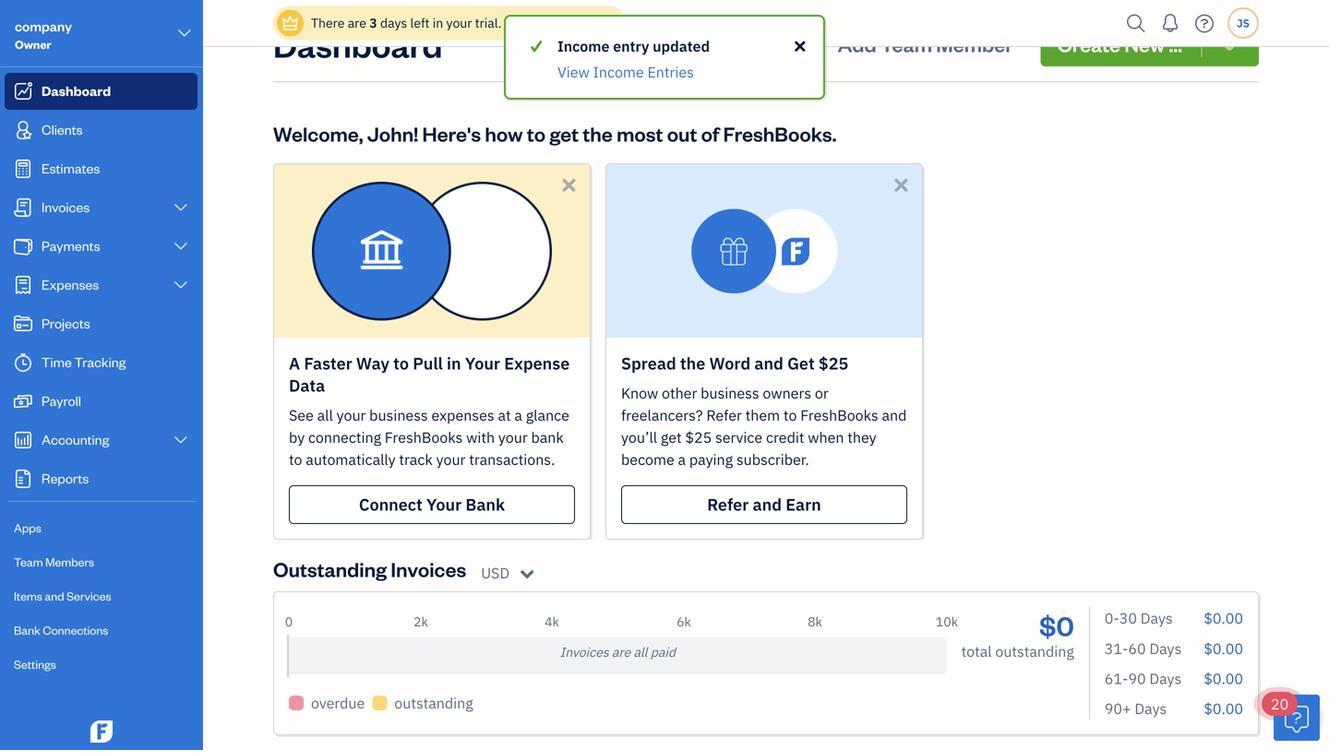 Task type: describe. For each thing, give the bounding box(es) containing it.
resource center badge image
[[1274, 695, 1321, 742]]

outstanding invoices
[[273, 557, 467, 583]]

welcome,
[[273, 121, 363, 147]]

left
[[411, 14, 430, 31]]

report image
[[12, 470, 34, 489]]

20 button
[[1262, 693, 1321, 742]]

clients
[[42, 121, 83, 138]]

owner
[[15, 36, 52, 52]]

Currency field
[[481, 563, 543, 585]]

in for left
[[433, 14, 443, 31]]

your up transactions. at the bottom of page
[[499, 428, 528, 448]]

word
[[710, 353, 751, 375]]

view
[[558, 62, 590, 82]]

get inside spread the word and get $25 know other business owners or freelancers? refer them to freshbooks and you'll get $25 service credit when they become a paying subscriber.
[[661, 428, 682, 448]]

…
[[1170, 31, 1183, 57]]

$0.00 for 0-30 days
[[1204, 609, 1244, 629]]

bank connections link
[[5, 615, 198, 647]]

payments
[[42, 237, 100, 254]]

days for 0-30 days
[[1141, 609, 1173, 629]]

services
[[67, 589, 111, 604]]

outstanding
[[273, 557, 387, 583]]

20
[[1272, 695, 1289, 714]]

company
[[15, 17, 72, 35]]

are for invoices
[[612, 644, 631, 661]]

updated
[[653, 36, 710, 56]]

payroll link
[[5, 383, 198, 420]]

expenses link
[[5, 267, 198, 304]]

your left trial.
[[447, 14, 472, 31]]

create new … button
[[1041, 22, 1260, 67]]

earn
[[786, 494, 822, 516]]

invoices for invoices
[[42, 198, 90, 216]]

other
[[662, 384, 698, 403]]

add team member button
[[822, 22, 1031, 67]]

close image
[[792, 35, 809, 57]]

$0.00 link for 31-60 days
[[1204, 639, 1244, 659]]

$0
[[1040, 609, 1075, 643]]

chevron large down image for invoices
[[172, 200, 189, 215]]

0-
[[1105, 609, 1120, 629]]

trial.
[[475, 14, 502, 31]]

chevron large down image for accounting
[[172, 433, 189, 448]]

days down 61-90 days
[[1135, 700, 1168, 719]]

freshbooks inside spread the word and get $25 know other business owners or freelancers? refer them to freshbooks and you'll get $25 service credit when they become a paying subscriber.
[[801, 406, 879, 425]]

projects
[[42, 314, 90, 332]]

business inside spread the word and get $25 know other business owners or freelancers? refer them to freshbooks and you'll get $25 service credit when they become a paying subscriber.
[[701, 384, 760, 403]]

go to help image
[[1190, 10, 1220, 37]]

2k
[[414, 614, 428, 631]]

refer and earn link
[[621, 486, 908, 525]]

0 horizontal spatial outstanding
[[395, 694, 473, 714]]

your up connecting
[[337, 406, 366, 425]]

freshbooks.
[[724, 121, 837, 147]]

pull
[[413, 353, 443, 375]]

total
[[962, 642, 992, 662]]

project image
[[12, 315, 34, 333]]

see
[[289, 406, 314, 425]]

team members link
[[5, 547, 198, 579]]

dashboard link
[[5, 73, 198, 110]]

30
[[1120, 609, 1138, 629]]

transactions.
[[469, 450, 555, 470]]

notifications image
[[1156, 5, 1186, 42]]

become
[[621, 450, 675, 470]]

income entry updated view income entries
[[558, 36, 710, 82]]

dashboard image
[[12, 82, 34, 101]]

entry
[[613, 36, 650, 56]]

new
[[1125, 31, 1166, 57]]

track
[[399, 450, 433, 470]]

1 vertical spatial income
[[593, 62, 644, 82]]

payments link
[[5, 228, 198, 265]]

1 horizontal spatial dashboard
[[273, 22, 443, 66]]

apps link
[[5, 513, 198, 545]]

6k
[[677, 614, 692, 631]]

accounting link
[[5, 422, 198, 459]]

90+ days
[[1105, 700, 1168, 719]]

main element
[[0, 0, 249, 751]]

invoices are all paid
[[560, 644, 676, 661]]

chevrondown image
[[1218, 32, 1243, 57]]

$0.00 link for 61-90 days
[[1204, 670, 1244, 689]]

expenses
[[432, 406, 495, 425]]

to right how
[[527, 121, 546, 147]]

member
[[937, 31, 1014, 57]]

at
[[498, 406, 511, 425]]

$0 link
[[1040, 609, 1075, 643]]

view income entries link
[[558, 62, 694, 82]]

data
[[289, 375, 325, 397]]

payment image
[[12, 237, 34, 256]]

your inside a faster way to pull in your expense data see all your business expenses at a glance by connecting freshbooks with your bank to automatically track your transactions.
[[465, 353, 501, 375]]

chevron large down image for expenses
[[172, 278, 189, 293]]

connect your bank
[[359, 494, 505, 516]]

$0.00 for 90+ days
[[1204, 700, 1244, 719]]

upgrade
[[509, 14, 559, 31]]

time tracking
[[42, 353, 126, 371]]

chevron large down image for payments
[[172, 239, 189, 254]]

estimates link
[[5, 151, 198, 187]]

credit
[[766, 428, 805, 448]]

of
[[702, 121, 720, 147]]

reports link
[[5, 461, 198, 498]]

bank inside bank connections 'link'
[[14, 623, 40, 638]]

payroll
[[42, 392, 81, 410]]

paying
[[690, 450, 733, 470]]

expense
[[504, 353, 570, 375]]

most
[[617, 121, 663, 147]]

60
[[1129, 639, 1147, 659]]

connect your bank link
[[289, 486, 575, 525]]

$0.00 for 31-60 days
[[1204, 639, 1244, 659]]

with
[[466, 428, 495, 448]]

refer inside spread the word and get $25 know other business owners or freelancers? refer them to freshbooks and you'll get $25 service credit when they become a paying subscriber.
[[707, 406, 742, 425]]

estimate image
[[12, 160, 34, 178]]

invoices link
[[5, 189, 198, 226]]

days for 61-90 days
[[1150, 670, 1182, 689]]

61-
[[1105, 670, 1129, 689]]

know
[[621, 384, 659, 403]]

search image
[[1122, 10, 1152, 37]]

dashboard inside main element
[[42, 82, 111, 99]]

items
[[14, 589, 42, 604]]

connecting
[[308, 428, 381, 448]]

projects link
[[5, 306, 198, 343]]

apps
[[14, 520, 41, 536]]

settings
[[14, 657, 56, 672]]

clients link
[[5, 112, 198, 149]]

expenses
[[42, 276, 99, 293]]



Task type: locate. For each thing, give the bounding box(es) containing it.
a right the at
[[515, 406, 523, 425]]

to down owners
[[784, 406, 797, 425]]

0 horizontal spatial dashboard
[[42, 82, 111, 99]]

1 vertical spatial freshbooks
[[385, 428, 463, 448]]

chevron large down image inside expenses link
[[172, 278, 189, 293]]

0 vertical spatial team
[[881, 31, 933, 57]]

$0.00 link left 20
[[1204, 700, 1244, 719]]

1 horizontal spatial $25
[[819, 353, 849, 375]]

are for there
[[348, 14, 367, 31]]

spread the word and get $25 know other business owners or freelancers? refer them to freshbooks and you'll get $25 service credit when they become a paying subscriber.
[[621, 353, 907, 470]]

2 vertical spatial invoices
[[560, 644, 609, 661]]

by
[[289, 428, 305, 448]]

1 vertical spatial your
[[427, 494, 462, 516]]

1 horizontal spatial invoices
[[391, 557, 467, 583]]

1 horizontal spatial the
[[681, 353, 706, 375]]

1 horizontal spatial all
[[634, 644, 648, 661]]

get down freelancers?
[[661, 428, 682, 448]]

get
[[788, 353, 815, 375]]

2 $0.00 link from the top
[[1204, 639, 1244, 659]]

0 vertical spatial get
[[550, 121, 579, 147]]

team up items
[[14, 555, 43, 570]]

3
[[370, 14, 377, 31]]

the up other
[[681, 353, 706, 375]]

1 horizontal spatial in
[[447, 353, 461, 375]]

$0.00 link right 31-60 days
[[1204, 639, 1244, 659]]

0 horizontal spatial dismiss image
[[559, 175, 580, 196]]

to inside spread the word and get $25 know other business owners or freelancers? refer them to freshbooks and you'll get $25 service credit when they become a paying subscriber.
[[784, 406, 797, 425]]

invoice image
[[12, 199, 34, 217]]

0 horizontal spatial a
[[515, 406, 523, 425]]

0 horizontal spatial business
[[370, 406, 428, 425]]

0
[[285, 614, 293, 631]]

add team member
[[838, 31, 1014, 57]]

connect
[[359, 494, 423, 516]]

are left paid
[[612, 644, 631, 661]]

or
[[815, 384, 829, 403]]

a left paying
[[678, 450, 686, 470]]

to down "by"
[[289, 450, 302, 470]]

your right track on the left
[[436, 450, 466, 470]]

days for 31-60 days
[[1150, 639, 1182, 659]]

subscriber.
[[737, 450, 810, 470]]

paid
[[651, 644, 676, 661]]

the left most
[[583, 121, 613, 147]]

$0.00 right 61-90 days
[[1204, 670, 1244, 689]]

0-30 days
[[1105, 609, 1173, 629]]

invoices for invoices are all paid
[[560, 644, 609, 661]]

in right left
[[433, 14, 443, 31]]

bank down transactions. at the bottom of page
[[466, 494, 505, 516]]

a inside a faster way to pull in your expense data see all your business expenses at a glance by connecting freshbooks with your bank to automatically track your transactions.
[[515, 406, 523, 425]]

2 $0.00 from the top
[[1204, 639, 1244, 659]]

1 horizontal spatial bank
[[466, 494, 505, 516]]

income down account on the left of the page
[[558, 36, 610, 56]]

$0.00 right 31-60 days
[[1204, 639, 1244, 659]]

team inside button
[[881, 31, 933, 57]]

add
[[838, 31, 877, 57]]

dismiss image for a faster way to pull in your expense data
[[559, 175, 580, 196]]

dismiss image for spread the word and get $25
[[891, 175, 912, 196]]

invoices left paid
[[560, 644, 609, 661]]

js button
[[1228, 7, 1260, 39]]

1 vertical spatial invoices
[[391, 557, 467, 583]]

to
[[527, 121, 546, 147], [394, 353, 409, 375], [784, 406, 797, 425], [289, 450, 302, 470]]

in for pull
[[447, 353, 461, 375]]

invoices up the 2k
[[391, 557, 467, 583]]

in right pull
[[447, 353, 461, 375]]

they
[[848, 428, 877, 448]]

8k
[[808, 614, 823, 631]]

$25 up paying
[[686, 428, 712, 448]]

refer down paying
[[708, 494, 749, 516]]

all left paid
[[634, 644, 648, 661]]

0 horizontal spatial all
[[317, 406, 333, 425]]

$0.00 link right 61-90 days
[[1204, 670, 1244, 689]]

business down word
[[701, 384, 760, 403]]

team right add
[[881, 31, 933, 57]]

account
[[563, 14, 612, 31]]

business up track on the left
[[370, 406, 428, 425]]

1 vertical spatial $25
[[686, 428, 712, 448]]

1 horizontal spatial outstanding
[[996, 642, 1075, 662]]

items and services link
[[5, 581, 198, 613]]

spread
[[621, 353, 677, 375]]

crown image
[[281, 13, 300, 33]]

4 $0.00 link from the top
[[1204, 700, 1244, 719]]

bank inside 'connect your bank' link
[[466, 494, 505, 516]]

to left pull
[[394, 353, 409, 375]]

$0.00 right 0-30 days
[[1204, 609, 1244, 629]]

refer
[[707, 406, 742, 425], [708, 494, 749, 516]]

the inside spread the word and get $25 know other business owners or freelancers? refer them to freshbooks and you'll get $25 service credit when they become a paying subscriber.
[[681, 353, 706, 375]]

client image
[[12, 121, 34, 139]]

$0.00 link
[[1204, 609, 1244, 629], [1204, 639, 1244, 659], [1204, 670, 1244, 689], [1204, 700, 1244, 719]]

1 dismiss image from the left
[[559, 175, 580, 196]]

0 horizontal spatial in
[[433, 14, 443, 31]]

1 vertical spatial all
[[634, 644, 648, 661]]

$0.00
[[1204, 609, 1244, 629], [1204, 639, 1244, 659], [1204, 670, 1244, 689], [1204, 700, 1244, 719]]

1 vertical spatial business
[[370, 406, 428, 425]]

js
[[1238, 16, 1250, 30]]

how
[[485, 121, 523, 147]]

income
[[558, 36, 610, 56], [593, 62, 644, 82]]

1 horizontal spatial a
[[678, 450, 686, 470]]

1 vertical spatial refer
[[708, 494, 749, 516]]

0 vertical spatial bank
[[466, 494, 505, 516]]

when
[[808, 428, 845, 448]]

income down entry
[[593, 62, 644, 82]]

$25 up or
[[819, 353, 849, 375]]

the
[[583, 121, 613, 147], [681, 353, 706, 375]]

business
[[701, 384, 760, 403], [370, 406, 428, 425]]

check image
[[528, 35, 545, 57]]

bank down items
[[14, 623, 40, 638]]

chevron large down image
[[176, 22, 193, 44], [172, 200, 189, 215], [172, 239, 189, 254], [172, 278, 189, 293], [172, 433, 189, 448]]

$0.00 for 61-90 days
[[1204, 670, 1244, 689]]

outstanding
[[996, 642, 1075, 662], [395, 694, 473, 714]]

0 horizontal spatial $25
[[686, 428, 712, 448]]

settings link
[[5, 649, 198, 682]]

overdue
[[311, 694, 365, 714]]

in inside a faster way to pull in your expense data see all your business expenses at a glance by connecting freshbooks with your bank to automatically track your transactions.
[[447, 353, 461, 375]]

create new …
[[1058, 31, 1183, 57]]

1 vertical spatial team
[[14, 555, 43, 570]]

all inside a faster way to pull in your expense data see all your business expenses at a glance by connecting freshbooks with your bank to automatically track your transactions.
[[317, 406, 333, 425]]

are left 3
[[348, 14, 367, 31]]

refer up service
[[707, 406, 742, 425]]

status
[[0, 15, 1330, 100]]

timer image
[[12, 354, 34, 372]]

in
[[433, 14, 443, 31], [447, 353, 461, 375]]

all
[[317, 406, 333, 425], [634, 644, 648, 661]]

freshbooks image
[[87, 721, 116, 743]]

1 horizontal spatial business
[[701, 384, 760, 403]]

2 dismiss image from the left
[[891, 175, 912, 196]]

team inside main element
[[14, 555, 43, 570]]

3 $0.00 link from the top
[[1204, 670, 1244, 689]]

1 vertical spatial bank
[[14, 623, 40, 638]]

1 $0.00 from the top
[[1204, 609, 1244, 629]]

outstanding inside $0 total outstanding
[[996, 642, 1075, 662]]

0 vertical spatial refer
[[707, 406, 742, 425]]

your
[[447, 14, 472, 31], [337, 406, 366, 425], [499, 428, 528, 448], [436, 450, 466, 470]]

90
[[1129, 670, 1147, 689]]

items and services
[[14, 589, 111, 604]]

0 horizontal spatial freshbooks
[[385, 428, 463, 448]]

31-
[[1105, 639, 1129, 659]]

0 vertical spatial a
[[515, 406, 523, 425]]

you'll
[[621, 428, 658, 448]]

chevron large down image inside payments link
[[172, 239, 189, 254]]

create
[[1058, 31, 1121, 57]]

1 vertical spatial the
[[681, 353, 706, 375]]

1 vertical spatial outstanding
[[395, 694, 473, 714]]

your down track on the left
[[427, 494, 462, 516]]

outstanding right total
[[996, 642, 1075, 662]]

0 vertical spatial the
[[583, 121, 613, 147]]

1 horizontal spatial get
[[661, 428, 682, 448]]

refer and earn
[[708, 494, 822, 516]]

are
[[348, 14, 367, 31], [612, 644, 631, 661]]

1 horizontal spatial team
[[881, 31, 933, 57]]

0 horizontal spatial the
[[583, 121, 613, 147]]

$0.00 left 20
[[1204, 700, 1244, 719]]

1 vertical spatial a
[[678, 450, 686, 470]]

0 vertical spatial dashboard
[[273, 22, 443, 66]]

bank
[[531, 428, 564, 448]]

usd
[[481, 564, 510, 583]]

here's
[[422, 121, 481, 147]]

0 horizontal spatial invoices
[[42, 198, 90, 216]]

1 horizontal spatial freshbooks
[[801, 406, 879, 425]]

$0.00 link for 90+ days
[[1204, 700, 1244, 719]]

0 vertical spatial your
[[465, 353, 501, 375]]

invoices
[[42, 198, 90, 216], [391, 557, 467, 583], [560, 644, 609, 661]]

0 horizontal spatial are
[[348, 14, 367, 31]]

upgrade account link
[[505, 14, 612, 31]]

0 horizontal spatial bank
[[14, 623, 40, 638]]

freelancers?
[[621, 406, 703, 425]]

10k
[[936, 614, 959, 631]]

status containing income entry updated
[[0, 15, 1330, 100]]

freshbooks inside a faster way to pull in your expense data see all your business expenses at a glance by connecting freshbooks with your bank to automatically track your transactions.
[[385, 428, 463, 448]]

all right see
[[317, 406, 333, 425]]

days right 90
[[1150, 670, 1182, 689]]

and inside main element
[[45, 589, 64, 604]]

freshbooks up when
[[801, 406, 879, 425]]

3 $0.00 from the top
[[1204, 670, 1244, 689]]

dismiss image
[[559, 175, 580, 196], [891, 175, 912, 196]]

a inside spread the word and get $25 know other business owners or freelancers? refer them to freshbooks and you'll get $25 service credit when they become a paying subscriber.
[[678, 450, 686, 470]]

$0.00 link right 0-30 days
[[1204, 609, 1244, 629]]

time tracking link
[[5, 344, 198, 381]]

1 vertical spatial in
[[447, 353, 461, 375]]

bank connections
[[14, 623, 108, 638]]

0 vertical spatial all
[[317, 406, 333, 425]]

2 horizontal spatial invoices
[[560, 644, 609, 661]]

0 vertical spatial business
[[701, 384, 760, 403]]

business inside a faster way to pull in your expense data see all your business expenses at a glance by connecting freshbooks with your bank to automatically track your transactions.
[[370, 406, 428, 425]]

expense image
[[12, 276, 34, 295]]

1 horizontal spatial are
[[612, 644, 631, 661]]

reports
[[42, 470, 89, 487]]

there
[[311, 14, 345, 31]]

invoices inside main element
[[42, 198, 90, 216]]

chart image
[[12, 431, 34, 450]]

freshbooks up track on the left
[[385, 428, 463, 448]]

0 horizontal spatial your
[[427, 494, 462, 516]]

0 vertical spatial outstanding
[[996, 642, 1075, 662]]

0 horizontal spatial get
[[550, 121, 579, 147]]

money image
[[12, 392, 34, 411]]

0 vertical spatial income
[[558, 36, 610, 56]]

get right how
[[550, 121, 579, 147]]

1 vertical spatial get
[[661, 428, 682, 448]]

4k
[[545, 614, 560, 631]]

$0.00 link for 0-30 days
[[1204, 609, 1244, 629]]

0 vertical spatial freshbooks
[[801, 406, 879, 425]]

0 vertical spatial $25
[[819, 353, 849, 375]]

1 horizontal spatial dismiss image
[[891, 175, 912, 196]]

1 vertical spatial dashboard
[[42, 82, 111, 99]]

your left expense
[[465, 353, 501, 375]]

0 vertical spatial invoices
[[42, 198, 90, 216]]

1 $0.00 link from the top
[[1204, 609, 1244, 629]]

days
[[380, 14, 407, 31]]

john!
[[367, 121, 418, 147]]

accounting
[[42, 431, 109, 448]]

chevron large down image inside accounting link
[[172, 433, 189, 448]]

0 vertical spatial are
[[348, 14, 367, 31]]

1 horizontal spatial your
[[465, 353, 501, 375]]

members
[[45, 555, 94, 570]]

freshbooks
[[801, 406, 879, 425], [385, 428, 463, 448]]

glance
[[526, 406, 570, 425]]

0 horizontal spatial team
[[14, 555, 43, 570]]

$0 total outstanding
[[962, 609, 1075, 662]]

days right 30
[[1141, 609, 1173, 629]]

invoices down the "estimates"
[[42, 198, 90, 216]]

90+
[[1105, 700, 1132, 719]]

4 $0.00 from the top
[[1204, 700, 1244, 719]]

entries
[[648, 62, 694, 82]]

0 vertical spatial in
[[433, 14, 443, 31]]

days right '60'
[[1150, 639, 1182, 659]]

1 vertical spatial are
[[612, 644, 631, 661]]

outstanding down the 2k
[[395, 694, 473, 714]]

there are 3 days left in your trial. upgrade account
[[311, 14, 612, 31]]



Task type: vqa. For each thing, say whether or not it's contained in the screenshot.
dismiss icon to the right
no



